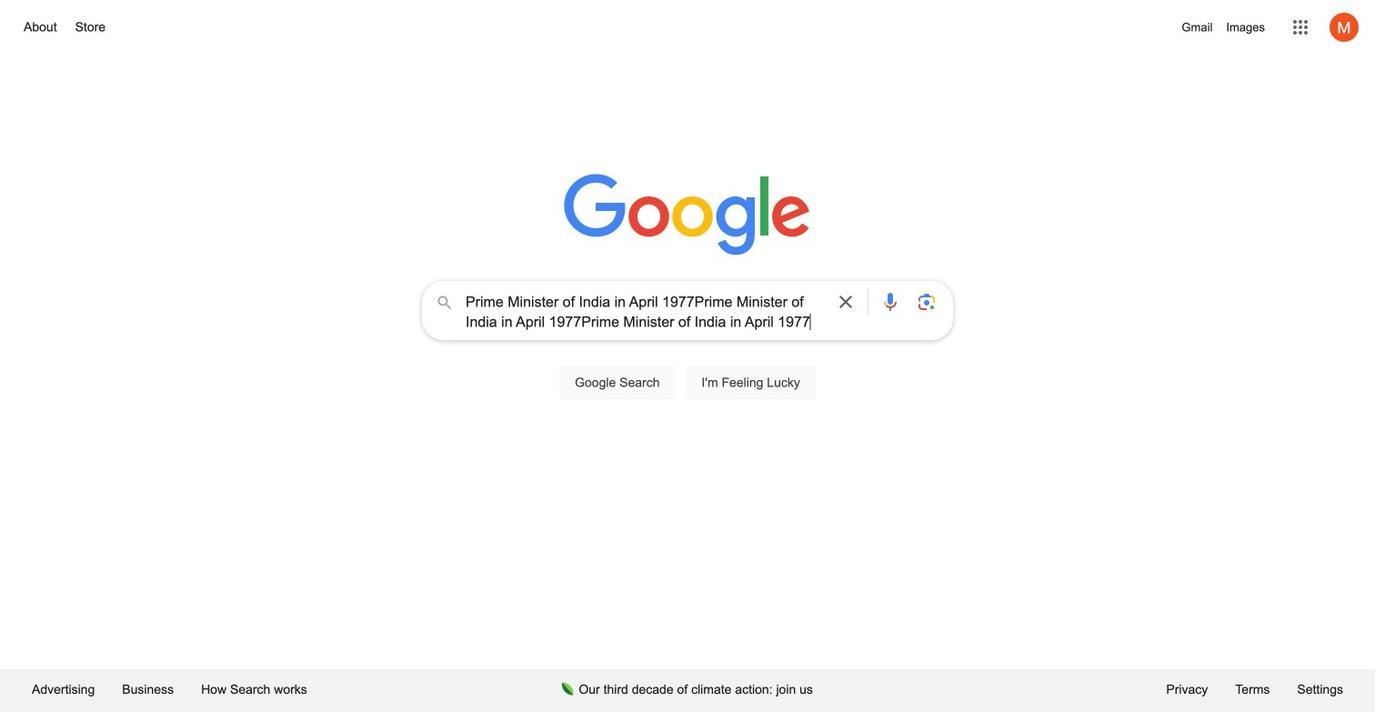 Task type: locate. For each thing, give the bounding box(es) containing it.
search by voice image
[[880, 291, 902, 313]]

None search field
[[18, 276, 1357, 420]]



Task type: describe. For each thing, give the bounding box(es) containing it.
search by image image
[[916, 291, 938, 313]]

google image
[[564, 174, 812, 257]]

Search text field
[[466, 292, 824, 332]]



Task type: vqa. For each thing, say whether or not it's contained in the screenshot.
the topmost to
no



